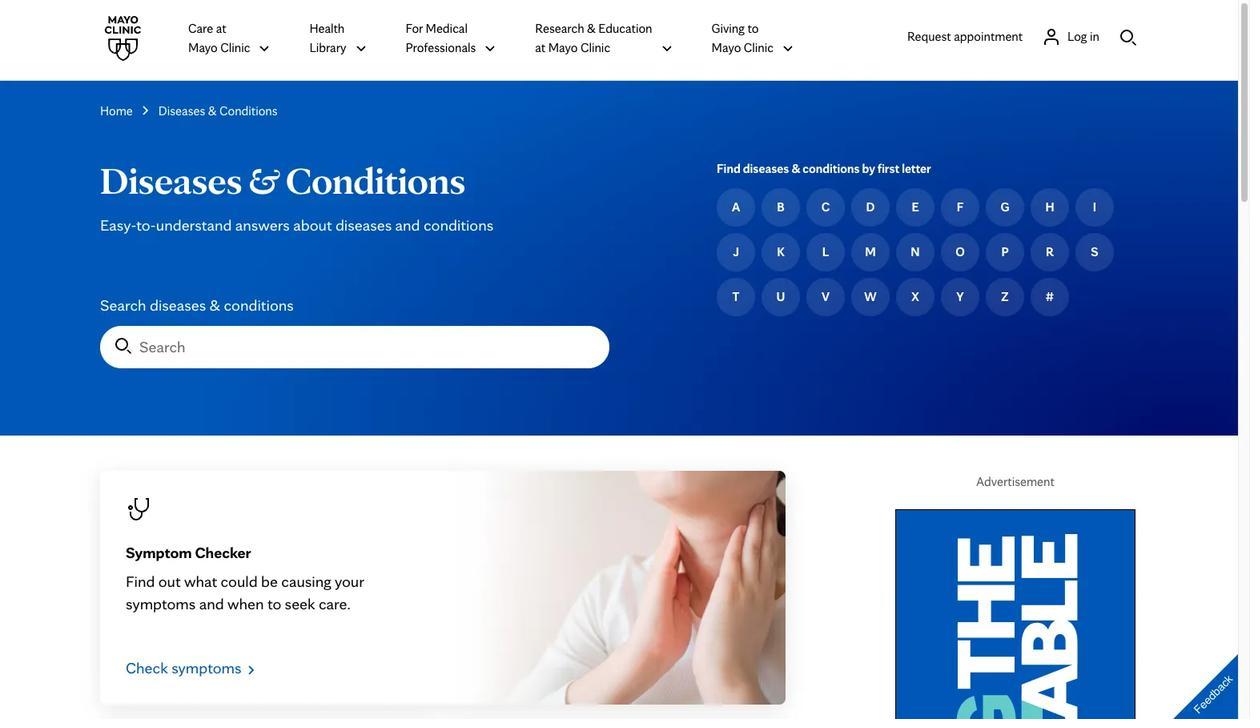 Task type: vqa. For each thing, say whether or not it's contained in the screenshot.
the Health within the Community Health Needs Assessment Text Box
no



Task type: locate. For each thing, give the bounding box(es) containing it.
diseases & conditions up easy-to-understand answers about diseases and conditions on the left of page
[[100, 157, 466, 204]]

l
[[823, 244, 829, 260]]

symptoms right the check
[[172, 659, 242, 678]]

advertisement
[[977, 474, 1055, 490]]

log in link
[[1042, 27, 1100, 46]]

find up a
[[717, 161, 741, 176]]

Y text field
[[957, 288, 964, 307]]

s link
[[1076, 233, 1114, 272]]

find left out
[[126, 572, 155, 591]]

0 horizontal spatial to
[[268, 594, 281, 614]]

u
[[777, 289, 786, 304]]

1 vertical spatial to
[[268, 594, 281, 614]]

0 vertical spatial at
[[216, 21, 226, 36]]

#
[[1046, 289, 1054, 304]]

1 vertical spatial and
[[199, 594, 224, 614]]

research & education at mayo clinic
[[535, 21, 653, 55]]

0 vertical spatial search
[[100, 296, 146, 315]]

2 horizontal spatial mayo
[[712, 40, 741, 55]]

1 horizontal spatial conditions
[[424, 216, 494, 235]]

conditions up about
[[286, 157, 466, 204]]

v
[[822, 289, 830, 304]]

i link
[[1076, 188, 1114, 227]]

find
[[717, 161, 741, 176], [126, 572, 155, 591]]

0 vertical spatial conditions
[[803, 161, 860, 176]]

P text field
[[1002, 243, 1009, 262]]

p link
[[986, 233, 1025, 272]]

mayo down research
[[549, 40, 578, 55]]

research
[[535, 21, 585, 36]]

mayo for giving to mayo clinic
[[712, 40, 741, 55]]

a
[[732, 199, 740, 215]]

1 horizontal spatial find
[[717, 161, 741, 176]]

first
[[878, 161, 900, 176]]

to down be
[[268, 594, 281, 614]]

home
[[100, 103, 133, 119]]

2 vertical spatial diseases
[[150, 296, 206, 315]]

2 horizontal spatial diseases
[[743, 161, 789, 176]]

1 horizontal spatial clinic
[[581, 40, 611, 55]]

easy-to-understand answers about diseases and conditions
[[100, 216, 494, 235]]

search diseases & conditions
[[100, 296, 294, 315]]

mayo down the giving
[[712, 40, 741, 55]]

conditions
[[220, 103, 278, 119], [286, 157, 466, 204]]

diseases right 'home'
[[158, 103, 205, 119]]

symptoms down out
[[126, 594, 196, 614]]

find for find out what could be causing your symptoms and when to seek care.
[[126, 572, 155, 591]]

what
[[184, 572, 217, 591]]

1 horizontal spatial diseases
[[336, 216, 392, 235]]

health library button
[[310, 18, 367, 58]]

b
[[777, 199, 785, 215]]

w link
[[852, 278, 890, 316]]

r
[[1046, 244, 1054, 260]]

clinic for giving to mayo clinic
[[744, 40, 774, 55]]

clinic
[[221, 40, 250, 55], [581, 40, 611, 55], [744, 40, 774, 55]]

0 vertical spatial find
[[717, 161, 741, 176]]

0 vertical spatial and
[[395, 216, 420, 235]]

1 vertical spatial diseases & conditions
[[100, 157, 466, 204]]

0 vertical spatial symptoms
[[126, 594, 196, 614]]

0 horizontal spatial mayo
[[188, 40, 218, 55]]

to-
[[136, 216, 156, 235]]

0 vertical spatial to
[[748, 21, 759, 36]]

to inside find out what could be causing your symptoms and when to seek care.
[[268, 594, 281, 614]]

1 horizontal spatial at
[[535, 40, 546, 55]]

to inside giving to mayo clinic
[[748, 21, 759, 36]]

1 clinic from the left
[[221, 40, 250, 55]]

and
[[395, 216, 420, 235], [199, 594, 224, 614]]

diseases for search diseases & conditions
[[150, 296, 206, 315]]

g link
[[986, 188, 1025, 227]]

m
[[865, 244, 876, 260]]

diseases & conditions
[[158, 103, 278, 119], [100, 157, 466, 204]]

mayo inside care at mayo clinic
[[188, 40, 218, 55]]

mayo
[[188, 40, 218, 55], [549, 40, 578, 55], [712, 40, 741, 55]]

1 horizontal spatial mayo
[[549, 40, 578, 55]]

1 vertical spatial symptoms
[[172, 659, 242, 678]]

advertisement region
[[896, 510, 1136, 719]]

w
[[865, 289, 877, 304]]

0 horizontal spatial find
[[126, 572, 155, 591]]

education
[[599, 21, 653, 36]]

y
[[957, 289, 964, 304]]

3 mayo from the left
[[712, 40, 741, 55]]

3 clinic from the left
[[744, 40, 774, 55]]

0 horizontal spatial conditions
[[224, 296, 294, 315]]

at right care at the top left
[[216, 21, 226, 36]]

e link
[[897, 188, 935, 227]]

diseases
[[158, 103, 205, 119], [100, 157, 242, 204]]

z
[[1002, 289, 1009, 304]]

None text field
[[126, 657, 258, 679]]

Request appointment text field
[[908, 27, 1023, 46]]

care at mayo clinic button
[[188, 18, 271, 58]]

diseases & conditions down care at mayo clinic
[[158, 103, 278, 119]]

N text field
[[911, 243, 920, 262]]

1 vertical spatial at
[[535, 40, 546, 55]]

about
[[293, 216, 332, 235]]

o
[[956, 244, 965, 260]]

0 vertical spatial conditions
[[220, 103, 278, 119]]

care at mayo clinic
[[188, 21, 250, 55]]

check
[[126, 659, 168, 678]]

mayo inside research & education at mayo clinic
[[549, 40, 578, 55]]

Search diseases & conditions text field
[[101, 327, 609, 368]]

conditions
[[803, 161, 860, 176], [424, 216, 494, 235], [224, 296, 294, 315]]

mayo down care at the top left
[[188, 40, 218, 55]]

at inside care at mayo clinic
[[216, 21, 226, 36]]

at down research
[[535, 40, 546, 55]]

0 vertical spatial diseases
[[743, 161, 789, 176]]

H text field
[[1046, 198, 1055, 217]]

0 horizontal spatial and
[[199, 594, 224, 614]]

diseases
[[743, 161, 789, 176], [336, 216, 392, 235], [150, 296, 206, 315]]

2 horizontal spatial conditions
[[803, 161, 860, 176]]

I text field
[[1094, 198, 1097, 217]]

n
[[911, 244, 920, 260]]

1 mayo from the left
[[188, 40, 218, 55]]

1 horizontal spatial and
[[395, 216, 420, 235]]

mayo for care at mayo clinic
[[188, 40, 218, 55]]

b link
[[762, 188, 800, 227]]

conditions for search diseases & conditions
[[224, 296, 294, 315]]

clinic inside research & education at mayo clinic
[[581, 40, 611, 55]]

search
[[100, 296, 146, 315], [139, 338, 186, 357]]

F text field
[[957, 198, 964, 217]]

diseases up the understand
[[100, 157, 242, 204]]

1 vertical spatial search
[[139, 338, 186, 357]]

J text field
[[733, 243, 739, 262]]

2 clinic from the left
[[581, 40, 611, 55]]

1 vertical spatial conditions
[[286, 157, 466, 204]]

0 horizontal spatial clinic
[[221, 40, 250, 55]]

e
[[912, 199, 919, 215]]

1 horizontal spatial to
[[748, 21, 759, 36]]

p
[[1002, 244, 1009, 260]]

A text field
[[732, 198, 740, 217]]

clinic inside care at mayo clinic
[[221, 40, 250, 55]]

to right the giving
[[748, 21, 759, 36]]

for medical professionals
[[406, 21, 476, 55]]

G text field
[[1001, 198, 1010, 217]]

feedback button
[[1160, 641, 1251, 719]]

R text field
[[1046, 243, 1054, 262]]

clinic inside giving to mayo clinic
[[744, 40, 774, 55]]

0 horizontal spatial diseases
[[150, 296, 206, 315]]

to
[[748, 21, 759, 36], [268, 594, 281, 614]]

0 horizontal spatial at
[[216, 21, 226, 36]]

conditions down care at mayo clinic dropdown button
[[220, 103, 278, 119]]

2 mayo from the left
[[549, 40, 578, 55]]

& inside research & education at mayo clinic
[[587, 21, 596, 36]]

t
[[733, 289, 740, 304]]

search for search
[[139, 338, 186, 357]]

t link
[[717, 278, 756, 316]]

find inside find out what could be causing your symptoms and when to seek care.
[[126, 572, 155, 591]]

2 horizontal spatial clinic
[[744, 40, 774, 55]]

2 vertical spatial conditions
[[224, 296, 294, 315]]

mayo inside giving to mayo clinic
[[712, 40, 741, 55]]

# link
[[1031, 278, 1070, 316]]

1 vertical spatial find
[[126, 572, 155, 591]]

could
[[221, 572, 258, 591]]

symptoms
[[126, 594, 196, 614], [172, 659, 242, 678]]



Task type: describe. For each thing, give the bounding box(es) containing it.
c
[[822, 199, 830, 215]]

1 vertical spatial diseases
[[100, 157, 242, 204]]

symptoms inside find out what could be causing your symptoms and when to seek care.
[[126, 594, 196, 614]]

f link
[[941, 188, 980, 227]]

L text field
[[823, 243, 829, 262]]

k link
[[762, 233, 800, 272]]

for medical professionals button
[[406, 18, 497, 58]]

0 vertical spatial diseases & conditions
[[158, 103, 278, 119]]

s
[[1091, 244, 1099, 260]]

letter
[[902, 161, 932, 176]]

y link
[[941, 278, 980, 316]]

u link
[[762, 278, 800, 316]]

request
[[908, 28, 952, 44]]

x link
[[897, 278, 935, 316]]

f
[[957, 199, 964, 215]]

care.
[[319, 594, 351, 614]]

Z text field
[[1002, 288, 1009, 307]]

i
[[1094, 199, 1097, 215]]

appointment
[[954, 28, 1023, 44]]

library
[[310, 40, 347, 55]]

and inside find out what could be causing your symptoms and when to seek care.
[[199, 594, 224, 614]]

checker
[[195, 543, 251, 562]]

g
[[1001, 199, 1010, 215]]

mayo clinic home page image
[[100, 16, 145, 61]]

o link
[[941, 233, 980, 272]]

1 vertical spatial diseases
[[336, 216, 392, 235]]

0 vertical spatial diseases
[[158, 103, 205, 119]]

x
[[912, 289, 920, 304]]

answers
[[235, 216, 290, 235]]

h
[[1046, 199, 1055, 215]]

j
[[733, 244, 739, 260]]

feedback
[[1192, 673, 1236, 717]]

none text field containing check
[[126, 657, 258, 679]]

X text field
[[912, 288, 920, 307]]

z link
[[986, 278, 1025, 316]]

giving to mayo clinic button
[[712, 18, 795, 58]]

for
[[406, 21, 423, 36]]

# text field
[[1046, 288, 1054, 307]]

your
[[335, 572, 364, 591]]

d
[[867, 199, 875, 215]]

seek
[[285, 594, 315, 614]]

conditions for find diseases & conditions by first letter
[[803, 161, 860, 176]]

diseases for find diseases & conditions by first letter
[[743, 161, 789, 176]]

health
[[310, 21, 345, 36]]

S text field
[[1091, 243, 1099, 262]]

by
[[862, 161, 875, 176]]

medical
[[426, 21, 468, 36]]

giving to mayo clinic
[[712, 21, 774, 55]]

professionals
[[406, 40, 476, 55]]

E text field
[[912, 198, 919, 217]]

health library
[[310, 21, 347, 55]]

C text field
[[822, 198, 830, 217]]

O text field
[[956, 243, 965, 262]]

K text field
[[777, 243, 785, 262]]

clinic for care at mayo clinic
[[221, 40, 250, 55]]

be
[[261, 572, 278, 591]]

giving
[[712, 21, 745, 36]]

a link
[[717, 188, 756, 227]]

Log in text field
[[1068, 27, 1100, 46]]

n link
[[897, 233, 935, 272]]

in
[[1090, 28, 1100, 44]]

easy-
[[100, 216, 136, 235]]

causing
[[281, 572, 332, 591]]

care
[[188, 21, 213, 36]]

research & education at mayo clinic button
[[535, 18, 673, 58]]

j link
[[717, 233, 756, 272]]

find for find diseases & conditions by first letter
[[717, 161, 741, 176]]

W text field
[[865, 288, 877, 307]]

log in
[[1068, 28, 1100, 44]]

at inside research & education at mayo clinic
[[535, 40, 546, 55]]

T text field
[[733, 288, 740, 307]]

m link
[[852, 233, 890, 272]]

D text field
[[867, 198, 875, 217]]

0 horizontal spatial conditions
[[220, 103, 278, 119]]

U text field
[[777, 288, 786, 307]]

h link
[[1031, 188, 1070, 227]]

k
[[777, 244, 785, 260]]

request appointment link
[[908, 27, 1023, 46]]

B text field
[[777, 198, 785, 217]]

find diseases & conditions by first letter
[[717, 161, 932, 176]]

search for search diseases & conditions
[[100, 296, 146, 315]]

1 vertical spatial conditions
[[424, 216, 494, 235]]

v link
[[807, 278, 845, 316]]

find out what could be causing your symptoms and when to seek care.
[[126, 572, 364, 614]]

r link
[[1031, 233, 1070, 272]]

symptom checker
[[126, 543, 251, 562]]

symptom
[[126, 543, 192, 562]]

1 horizontal spatial conditions
[[286, 157, 466, 204]]

understand
[[156, 216, 232, 235]]

d link
[[852, 188, 890, 227]]

l link
[[807, 233, 845, 272]]

V text field
[[822, 288, 830, 307]]

c link
[[807, 188, 845, 227]]

home link
[[100, 102, 133, 121]]

log
[[1068, 28, 1088, 44]]

out
[[158, 572, 181, 591]]

request appointment
[[908, 28, 1023, 44]]

M text field
[[865, 243, 876, 262]]



